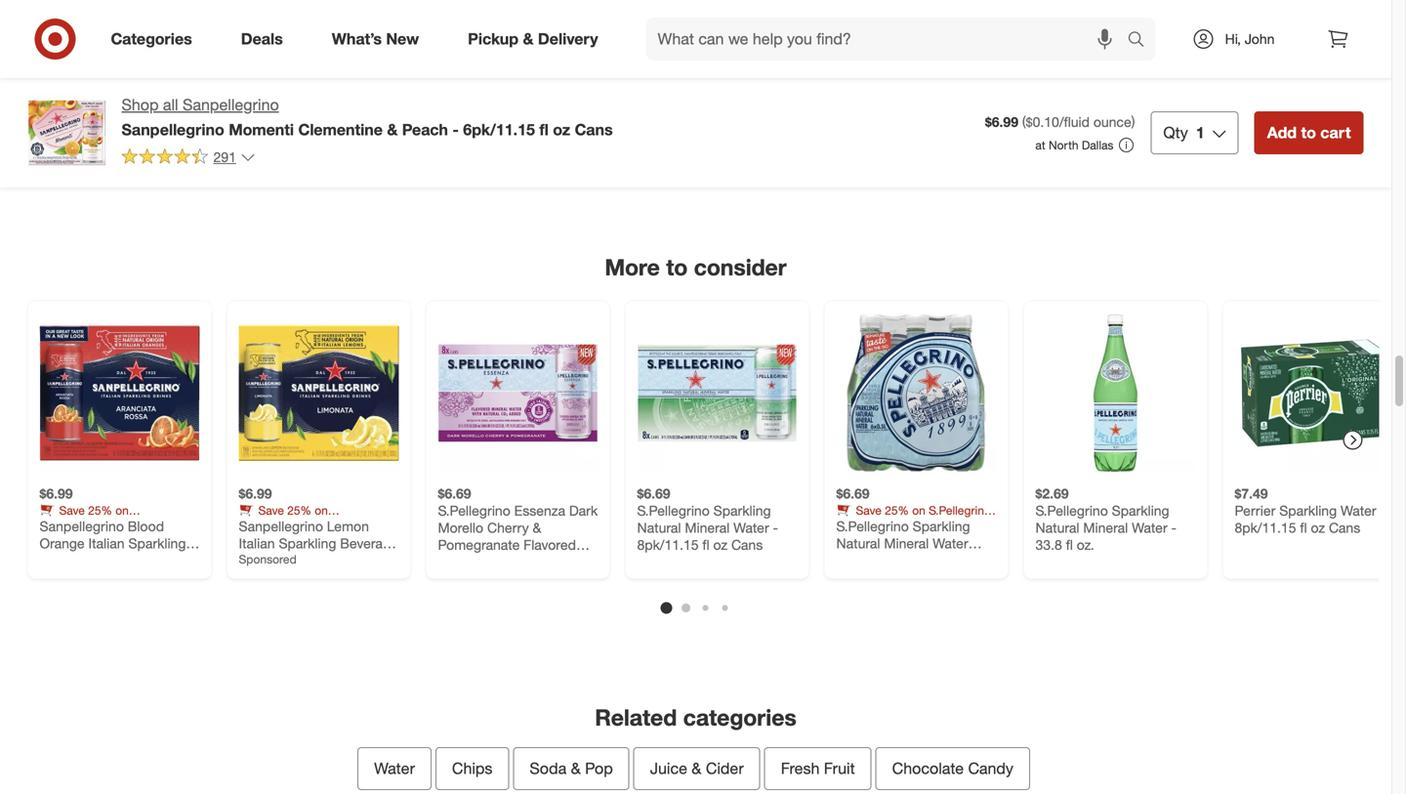 Task type: describe. For each thing, give the bounding box(es) containing it.
8pk/11.15 inside "$7.49 perrier sparkling water - 8pk/11.15 fl oz cans"
[[1235, 519, 1297, 536]]

$2.69 s.pellegrino sparkling natural mineral water - 33.8 fl oz.
[[1036, 485, 1177, 553]]

sanpellegrino up the sponsored at the bottom left
[[239, 518, 323, 535]]

water inside $6.69 s.pellegrino essenza dark morello cherry & pomegranate flavored mineral water - 8pk/11.15 fl oz cans
[[487, 553, 523, 570]]

1 horizontal spatial s.pellegrino sparkling natural mineral water bottles - 6pk/16.9 fl oz
[[837, 518, 976, 569]]

sparkling inside $3.29 peach bellini unsweetened sparkling water - 8pk/12 fl oz cans - good & gather™
[[1124, 40, 1182, 57]]

s.pellegrino essenza dark morello cherry & pomegranate flavored mineral water - 8pk/11.15 fl oz cans link
[[438, 0, 598, 108]]

sponsored
[[239, 552, 297, 567]]

oz inside s.pellegrino essenza dark morello cherry & pomegranate flavored mineral water - 8pk/11.15 fl oz cans
[[449, 91, 463, 108]]

sanpellegrino up shop
[[40, 38, 124, 55]]

ginger
[[1235, 23, 1276, 40]]

s.pellegrino inside s.pellegrino essenza dark morello cherry & pomegranate flavored mineral water - 8pk/11.15 fl oz cans
[[438, 23, 511, 40]]

deals
[[241, 29, 283, 48]]

1 vertical spatial bottles
[[837, 552, 880, 569]]

clementine
[[298, 120, 383, 139]]

water inside ginger peach sparkling water - 8pk/12 fl oz cans - good & gather™
[[1235, 40, 1271, 57]]

categories link
[[94, 18, 217, 61]]

fruit
[[824, 759, 855, 778]]

$7.49 perrier sparkling water - 8pk/11.15 fl oz cans
[[1235, 485, 1386, 536]]

cart for add to cart 'button' underneath john
[[1284, 94, 1307, 109]]

(
[[1023, 113, 1026, 131]]

related categories
[[595, 704, 797, 731]]

0 horizontal spatial bottles
[[637, 72, 681, 90]]

s.pellegrino inside $6.69 s.pellegrino essenza dark morello cherry & pomegranate flavored mineral water - 8pk/11.15 fl oz cans
[[438, 502, 511, 519]]

more
[[605, 254, 660, 281]]

more to consider
[[605, 254, 787, 281]]

peach inside ginger peach sparkling water - 8pk/12 fl oz cans - good & gather™
[[1280, 23, 1319, 40]]

& inside soda & pop link
[[571, 759, 581, 778]]

$6.99 ( $0.10 /fluid ounce )
[[986, 113, 1136, 131]]

sparkling inside "$7.49 perrier sparkling water - 8pk/11.15 fl oz cans"
[[1280, 502, 1338, 519]]

$6.69 s.pellegrino essenza dark morello cherry & pomegranate flavored mineral water - 8pk/11.15 fl oz cans
[[438, 485, 598, 588]]

fl inside $6.69 s.pellegrino essenza dark morello cherry & pomegranate flavored mineral water - 8pk/11.15 fl oz cans
[[438, 570, 445, 588]]

What can we help you find? suggestions appear below search field
[[646, 18, 1133, 61]]

water link
[[358, 748, 432, 791]]

flavored inside s.pellegrino essenza dark morello cherry & pomegranate flavored mineral water - 8pk/11.15 fl oz cans
[[524, 57, 576, 74]]

- inside $2.69 s.pellegrino sparkling natural mineral water - 33.8 fl oz.
[[1172, 519, 1177, 536]]

s.pellegrino sparkling natural mineral water - 33.8 fl oz. image
[[1036, 313, 1196, 473]]

pomegranate inside s.pellegrino essenza dark morello cherry & pomegranate flavored mineral water - 8pk/11.15 fl oz cans
[[438, 57, 520, 74]]

s.pellegrino essenza dark morello cherry & pomegranate flavored mineral water - 8pk/11.15 fl oz cans
[[438, 23, 598, 108]]

fl inside 'shop all sanpellegrino sanpellegrino momenti clementine & peach - 6pk/11.15 fl oz cans'
[[540, 120, 549, 139]]

to right more
[[666, 254, 688, 281]]

cans inside s.pellegrino essenza dark morello cherry & pomegranate flavored mineral water - 8pk/11.15 fl oz cans
[[467, 91, 499, 108]]

& inside $3.29 peach bellini unsweetened sparkling water - 8pk/12 fl oz cans - good & gather™
[[1083, 74, 1092, 91]]

)
[[1132, 113, 1136, 131]]

deals link
[[224, 18, 308, 61]]

0 vertical spatial italian
[[40, 55, 76, 72]]

qty
[[1164, 123, 1189, 142]]

at north dallas
[[1036, 138, 1114, 152]]

add up momenti at the left of the page
[[248, 94, 270, 109]]

gather™ inside ginger peach sparkling water - 8pk/12 fl oz cans - good & gather™
[[1295, 57, 1345, 74]]

sparkling inside $6.69 s.pellegrino sparkling natural mineral water - 8pk/11.15 fl oz cans
[[714, 502, 771, 519]]

$7.49 for $7.49 perrier peach flavored sparkling water - 8pk/11.15 fl oz cans
[[837, 6, 870, 23]]

to up momenti at the left of the page
[[273, 94, 284, 109]]

john
[[1245, 30, 1275, 47]]

delivery
[[538, 29, 598, 48]]

fresh fruit
[[781, 759, 855, 778]]

flavored inside $6.69 s.pellegrino essenza dark morello cherry & pomegranate flavored mineral water - 8pk/11.15 fl oz cans
[[524, 536, 576, 553]]

33.8
[[1036, 536, 1063, 553]]

0 vertical spatial sanpellegrino lemon italian sparkling beverage - 6pk/11.15 fl oz cans
[[40, 38, 199, 90]]

cans inside $7.49 perrier peach flavored sparkling water - 8pk/11.15 fl oz cans
[[931, 57, 963, 74]]

chocolate candy link
[[876, 748, 1031, 791]]

ginger peach sparkling water - 8pk/12 fl oz cans - good & gather™ link
[[1235, 0, 1396, 74]]

water inside $7.49 perrier peach flavored sparkling water - 8pk/11.15 fl oz cans
[[898, 40, 934, 57]]

good inside $3.29 peach bellini unsweetened sparkling water - 8pk/12 fl oz cans - good & gather™
[[1045, 74, 1080, 91]]

s.pellegrino essenza dark morello cherry & pomegranate flavored mineral water - 8pk/11.15 fl oz cans image
[[438, 313, 598, 473]]

unsweetened
[[1036, 40, 1121, 57]]

$2.69
[[1036, 485, 1069, 502]]

dark inside s.pellegrino essenza dark morello cherry & pomegranate flavored mineral water - 8pk/11.15 fl oz cans
[[570, 23, 598, 40]]

291 link
[[122, 147, 256, 170]]

chocolate
[[893, 759, 964, 778]]

$6.99 inside "link"
[[40, 485, 73, 502]]

add to cart button left shop
[[40, 86, 120, 117]]

search
[[1119, 31, 1166, 50]]

sparkling inside $2.69 s.pellegrino sparkling natural mineral water - 33.8 fl oz.
[[1112, 502, 1170, 519]]

water inside s.pellegrino essenza dark morello cherry & pomegranate flavored mineral water - 8pk/11.15 fl oz cans
[[487, 74, 523, 91]]

8pk/11.15 inside s.pellegrino essenza dark morello cherry & pomegranate flavored mineral water - 8pk/11.15 fl oz cans
[[535, 74, 597, 91]]

shop
[[122, 95, 159, 114]]

& inside ginger peach sparkling water - 8pk/12 fl oz cans - good & gather™
[[1283, 57, 1291, 74]]

oz inside ginger peach sparkling water - 8pk/12 fl oz cans - good & gather™
[[1341, 40, 1355, 57]]

cans inside $6.69 s.pellegrino essenza dark morello cherry & pomegranate flavored mineral water - 8pk/11.15 fl oz cans
[[467, 570, 499, 588]]

add to cart left shop
[[48, 94, 111, 109]]

soda
[[530, 759, 567, 778]]

1 vertical spatial lemon
[[327, 518, 369, 535]]

sanpellegrino blood orange italian sparkling beverage - 6pk/11.15 fl oz cans image
[[40, 313, 200, 473]]

momenti
[[229, 120, 294, 139]]

oz inside 'shop all sanpellegrino sanpellegrino momenti clementine & peach - 6pk/11.15 fl oz cans'
[[553, 120, 571, 139]]

shop all sanpellegrino sanpellegrino momenti clementine & peach - 6pk/11.15 fl oz cans
[[122, 95, 613, 139]]

to down john
[[1270, 94, 1281, 109]]

$6.99 link
[[40, 313, 200, 552]]

ginger peach sparkling water - 8pk/12 fl oz cans - good & gather™
[[1235, 23, 1391, 74]]

0 horizontal spatial 6pk/16.9
[[694, 72, 748, 90]]

& inside 'shop all sanpellegrino sanpellegrino momenti clementine & peach - 6pk/11.15 fl oz cans'
[[387, 120, 398, 139]]

new
[[386, 29, 419, 48]]

8pk/12 inside $3.29 peach bellini unsweetened sparkling water - 8pk/12 fl oz cans - good & gather™
[[1085, 57, 1127, 74]]

0 vertical spatial 6pk/11.15
[[49, 72, 110, 90]]

essenza inside $6.69 s.pellegrino essenza dark morello cherry & pomegranate flavored mineral water - 8pk/11.15 fl oz cans
[[515, 502, 566, 519]]

8pk/11.15 inside $7.49 perrier peach flavored sparkling water - 8pk/11.15 fl oz cans
[[837, 57, 898, 74]]

north
[[1049, 138, 1079, 152]]

add to cart down john
[[1244, 94, 1307, 109]]

0 vertical spatial s.pellegrino sparkling natural mineral water bottles - 6pk/16.9 fl oz
[[637, 38, 777, 90]]

essenza inside s.pellegrino essenza dark morello cherry & pomegranate flavored mineral water - 8pk/11.15 fl oz cans
[[515, 23, 566, 40]]

categories
[[684, 704, 797, 731]]

fresh fruit link
[[765, 748, 872, 791]]

flavored inside $7.49 perrier peach flavored sparkling water - 8pk/11.15 fl oz cans
[[923, 23, 976, 40]]

fl inside $3.29 peach bellini unsweetened sparkling water - 8pk/12 fl oz cans - good & gather™
[[1131, 57, 1138, 74]]

8pk/11.15 inside $6.69 s.pellegrino essenza dark morello cherry & pomegranate flavored mineral water - 8pk/11.15 fl oz cans
[[535, 553, 597, 570]]

s.pellegrino sparkling natural mineral water - 8pk/11.15 fl oz cans image
[[637, 313, 798, 473]]

$7.49 for $7.49 perrier sparkling water - 8pk/11.15 fl oz cans
[[1235, 485, 1269, 502]]

$6.69 inside $6.69 s.pellegrino sparkling natural mineral water - 8pk/11.15 fl oz cans
[[637, 485, 671, 502]]

cans inside ginger peach sparkling water - 8pk/12 fl oz cans - good & gather™
[[1359, 40, 1391, 57]]

add to cart button down ginger peach sparkling water - 8pk/12 fl oz cans - good & gather™
[[1255, 111, 1364, 154]]

& inside juice & cider link
[[692, 759, 702, 778]]

chips link
[[436, 748, 509, 791]]

- inside "$7.49 perrier sparkling water - 8pk/11.15 fl oz cans"
[[1381, 502, 1386, 519]]

pickup
[[468, 29, 519, 48]]



Task type: locate. For each thing, give the bounding box(es) containing it.
s.pellegrino sparkling natural mineral water bottles - 6pk/16.9 fl oz
[[637, 38, 777, 90], [837, 518, 976, 569]]

cart for add to cart 'button' to the left of shop
[[88, 94, 111, 109]]

1 cherry from the top
[[487, 40, 529, 57]]

0 horizontal spatial good
[[1045, 74, 1080, 91]]

natural
[[637, 55, 681, 72], [637, 519, 681, 536], [1036, 519, 1080, 536], [837, 535, 881, 552]]

cart for add to cart 'button' below ginger peach sparkling water - 8pk/12 fl oz cans - good & gather™
[[1321, 123, 1352, 142]]

oz
[[1341, 40, 1355, 57], [913, 57, 927, 74], [1142, 57, 1156, 74], [125, 72, 139, 90], [762, 72, 777, 90], [449, 91, 463, 108], [553, 120, 571, 139], [1312, 519, 1326, 536], [714, 536, 728, 553], [324, 552, 338, 569], [962, 552, 976, 569], [449, 570, 463, 588]]

1 horizontal spatial $7.49
[[1235, 485, 1269, 502]]

1 vertical spatial 6pk/16.9
[[893, 552, 947, 569]]

cider
[[706, 759, 744, 778]]

pop
[[585, 759, 613, 778]]

8pk/12 down bellini at the top right of page
[[1085, 57, 1127, 74]]

chips
[[452, 759, 493, 778]]

& inside $6.69 s.pellegrino essenza dark morello cherry & pomegranate flavored mineral water - 8pk/11.15 fl oz cans
[[533, 519, 542, 536]]

s.pellegrino inside $2.69 s.pellegrino sparkling natural mineral water - 33.8 fl oz.
[[1036, 502, 1109, 519]]

perrier inside $7.49 perrier peach flavored sparkling water - 8pk/11.15 fl oz cans
[[837, 23, 878, 40]]

2 essenza from the top
[[515, 502, 566, 519]]

cart for add to cart 'button' above momenti at the left of the page
[[288, 94, 311, 109]]

hi, john
[[1226, 30, 1275, 47]]

to left shop
[[74, 94, 85, 109]]

categories
[[111, 29, 192, 48]]

fl
[[1330, 40, 1337, 57], [902, 57, 909, 74], [1131, 57, 1138, 74], [114, 72, 121, 90], [751, 72, 758, 90], [438, 91, 445, 108], [540, 120, 549, 139], [1301, 519, 1308, 536], [703, 536, 710, 553], [1067, 536, 1074, 553], [313, 552, 320, 569], [951, 552, 958, 569], [438, 570, 445, 588]]

perrier for peach
[[837, 23, 878, 40]]

1 horizontal spatial 8pk/12
[[1284, 40, 1327, 57]]

add to cart button up momenti at the left of the page
[[239, 86, 319, 117]]

beverage
[[141, 55, 199, 72], [340, 535, 398, 552]]

1 horizontal spatial beverage
[[340, 535, 398, 552]]

0 vertical spatial dark
[[570, 23, 598, 40]]

1 horizontal spatial sanpellegrino lemon italian sparkling beverage - 6pk/11.15 fl oz cans
[[239, 518, 398, 569]]

add to cart button
[[40, 86, 120, 117], [239, 86, 319, 117], [1235, 86, 1316, 117], [1255, 111, 1364, 154]]

0 horizontal spatial 6pk/11.15
[[49, 72, 110, 90]]

8pk/12 inside ginger peach sparkling water - 8pk/12 fl oz cans - good & gather™
[[1284, 40, 1327, 57]]

$3.29
[[1036, 6, 1069, 23]]

juice & cider link
[[634, 748, 761, 791]]

cherry inside $6.69 s.pellegrino essenza dark morello cherry & pomegranate flavored mineral water - 8pk/11.15 fl oz cans
[[487, 519, 529, 536]]

1 vertical spatial cherry
[[487, 519, 529, 536]]

- inside s.pellegrino essenza dark morello cherry & pomegranate flavored mineral water - 8pk/11.15 fl oz cans
[[526, 74, 532, 91]]

gather™ inside $3.29 peach bellini unsweetened sparkling water - 8pk/12 fl oz cans - good & gather™
[[1096, 74, 1146, 91]]

add left shop
[[48, 94, 71, 109]]

1 vertical spatial sanpellegrino lemon italian sparkling beverage - 6pk/11.15 fl oz cans
[[239, 518, 398, 569]]

0 vertical spatial lemon
[[128, 38, 170, 55]]

1 vertical spatial perrier
[[1235, 502, 1276, 519]]

$6.69 s.pellegrino sparkling natural mineral water - 8pk/11.15 fl oz cans
[[637, 485, 779, 553]]

perrier for sparkling
[[1235, 502, 1276, 519]]

1 vertical spatial 6pk/11.15
[[463, 120, 535, 139]]

pickup & delivery link
[[452, 18, 623, 61]]

s.pellegrino inside $6.69 s.pellegrino sparkling natural mineral water - 8pk/11.15 fl oz cans
[[637, 502, 710, 519]]

1 vertical spatial pomegranate
[[438, 536, 520, 553]]

at
[[1036, 138, 1046, 152]]

2 vertical spatial flavored
[[524, 536, 576, 553]]

1 horizontal spatial italian
[[239, 535, 275, 552]]

cans inside $6.69 s.pellegrino sparkling natural mineral water - 8pk/11.15 fl oz cans
[[732, 536, 763, 553]]

consider
[[694, 254, 787, 281]]

soda & pop
[[530, 759, 613, 778]]

add to cart down ginger peach sparkling water - 8pk/12 fl oz cans - good & gather™
[[1268, 123, 1352, 142]]

0 horizontal spatial italian
[[40, 55, 76, 72]]

cherry inside s.pellegrino essenza dark morello cherry & pomegranate flavored mineral water - 8pk/11.15 fl oz cans
[[487, 40, 529, 57]]

1 horizontal spatial 6pk/16.9
[[893, 552, 947, 569]]

fl inside "$7.49 perrier sparkling water - 8pk/11.15 fl oz cans"
[[1301, 519, 1308, 536]]

good down john
[[1245, 57, 1279, 74]]

2 cherry from the top
[[487, 519, 529, 536]]

mineral inside $2.69 s.pellegrino sparkling natural mineral water - 33.8 fl oz.
[[1084, 519, 1129, 536]]

oz inside $7.49 perrier peach flavored sparkling water - 8pk/11.15 fl oz cans
[[913, 57, 927, 74]]

& inside the pickup & delivery link
[[523, 29, 534, 48]]

what's new
[[332, 29, 419, 48]]

peach inside $3.29 peach bellini unsweetened sparkling water - 8pk/12 fl oz cans - good & gather™
[[1036, 23, 1074, 40]]

bottles
[[637, 72, 681, 90], [837, 552, 880, 569]]

add down hi, john
[[1244, 94, 1266, 109]]

$6.69
[[637, 6, 671, 23], [438, 485, 471, 502], [637, 485, 671, 502], [837, 485, 870, 502]]

1 vertical spatial flavored
[[524, 57, 576, 74]]

add to cart button down john
[[1235, 86, 1316, 117]]

&
[[523, 29, 534, 48], [533, 40, 542, 57], [1283, 57, 1291, 74], [1083, 74, 1092, 91], [387, 120, 398, 139], [533, 519, 542, 536], [571, 759, 581, 778], [692, 759, 702, 778]]

fl inside $7.49 perrier peach flavored sparkling water - 8pk/11.15 fl oz cans
[[902, 57, 909, 74]]

$7.49
[[837, 6, 870, 23], [1235, 485, 1269, 502]]

0 horizontal spatial lemon
[[128, 38, 170, 55]]

gather™
[[1295, 57, 1345, 74], [1096, 74, 1146, 91]]

0 vertical spatial cherry
[[487, 40, 529, 57]]

1 pomegranate from the top
[[438, 57, 520, 74]]

1 vertical spatial italian
[[239, 535, 275, 552]]

qty 1
[[1164, 123, 1205, 142]]

1 vertical spatial s.pellegrino sparkling natural mineral water bottles - 6pk/16.9 fl oz
[[837, 518, 976, 569]]

pomegranate
[[438, 57, 520, 74], [438, 536, 520, 553]]

sanpellegrino up momenti at the left of the page
[[183, 95, 279, 114]]

0 horizontal spatial perrier
[[837, 23, 878, 40]]

0 vertical spatial 6pk/16.9
[[694, 72, 748, 90]]

dark inside $6.69 s.pellegrino essenza dark morello cherry & pomegranate flavored mineral water - 8pk/11.15 fl oz cans
[[570, 502, 598, 519]]

0 vertical spatial perrier
[[837, 23, 878, 40]]

morello inside s.pellegrino essenza dark morello cherry & pomegranate flavored mineral water - 8pk/11.15 fl oz cans
[[438, 40, 484, 57]]

perrier inside "$7.49 perrier sparkling water - 8pk/11.15 fl oz cans"
[[1235, 502, 1276, 519]]

2 pomegranate from the top
[[438, 536, 520, 553]]

all
[[163, 95, 178, 114]]

8pk/12 right john
[[1284, 40, 1327, 57]]

chocolate candy
[[893, 759, 1014, 778]]

0 horizontal spatial beverage
[[141, 55, 199, 72]]

fl inside ginger peach sparkling water - 8pk/12 fl oz cans - good & gather™
[[1330, 40, 1337, 57]]

cans inside $3.29 peach bellini unsweetened sparkling water - 8pk/12 fl oz cans - good & gather™
[[1160, 57, 1191, 74]]

morello inside $6.69 s.pellegrino essenza dark morello cherry & pomegranate flavored mineral water - 8pk/11.15 fl oz cans
[[438, 519, 484, 536]]

- inside $6.69 s.pellegrino sparkling natural mineral water - 8pk/11.15 fl oz cans
[[773, 519, 779, 536]]

1 horizontal spatial gather™
[[1295, 57, 1345, 74]]

s.pellegrino sparkling natural mineral water bottles - 6pk/16.9 fl oz image
[[837, 313, 997, 473]]

0 horizontal spatial s.pellegrino sparkling natural mineral water bottles - 6pk/16.9 fl oz
[[637, 38, 777, 90]]

oz inside $6.69 s.pellegrino sparkling natural mineral water - 8pk/11.15 fl oz cans
[[714, 536, 728, 553]]

1 vertical spatial dark
[[570, 502, 598, 519]]

0 vertical spatial beverage
[[141, 55, 199, 72]]

to down ginger peach sparkling water - 8pk/12 fl oz cans - good & gather™
[[1302, 123, 1317, 142]]

good inside ginger peach sparkling water - 8pk/12 fl oz cans - good & gather™
[[1245, 57, 1279, 74]]

add right the 1
[[1268, 123, 1297, 142]]

sanpellegrino down all
[[122, 120, 225, 139]]

1 horizontal spatial bottles
[[837, 552, 880, 569]]

water inside $2.69 s.pellegrino sparkling natural mineral water - 33.8 fl oz.
[[1132, 519, 1168, 536]]

cans inside "$7.49 perrier sparkling water - 8pk/11.15 fl oz cans"
[[1330, 519, 1361, 536]]

hi,
[[1226, 30, 1242, 47]]

$7.49 inside "$7.49 perrier sparkling water - 8pk/11.15 fl oz cans"
[[1235, 485, 1269, 502]]

image of sanpellegrino momenti clementine & peach - 6pk/11.15 fl oz cans image
[[28, 94, 106, 172]]

sparkling inside $7.49 perrier peach flavored sparkling water - 8pk/11.15 fl oz cans
[[837, 40, 894, 57]]

italian
[[40, 55, 76, 72], [239, 535, 275, 552]]

291
[[213, 148, 236, 165]]

peach inside $7.49 perrier peach flavored sparkling water - 8pk/11.15 fl oz cans
[[881, 23, 920, 40]]

mineral inside $6.69 s.pellegrino sparkling natural mineral water - 8pk/11.15 fl oz cans
[[685, 519, 730, 536]]

$7.49 perrier peach flavored sparkling water - 8pk/11.15 fl oz cans
[[837, 6, 976, 74]]

natural inside $6.69 s.pellegrino sparkling natural mineral water - 8pk/11.15 fl oz cans
[[637, 519, 681, 536]]

1 horizontal spatial good
[[1245, 57, 1279, 74]]

fl inside s.pellegrino essenza dark morello cherry & pomegranate flavored mineral water - 8pk/11.15 fl oz cans
[[438, 91, 445, 108]]

dark
[[570, 23, 598, 40], [570, 502, 598, 519]]

8pk/11.15 inside $6.69 s.pellegrino sparkling natural mineral water - 8pk/11.15 fl oz cans
[[637, 536, 699, 553]]

sanpellegrino lemon italian sparkling beverage - 6pk/11.15 fl oz cans
[[40, 38, 199, 90], [239, 518, 398, 569]]

/fluid
[[1060, 113, 1090, 131]]

1 vertical spatial $7.49
[[1235, 485, 1269, 502]]

mineral
[[685, 55, 730, 72], [438, 74, 483, 91], [685, 519, 730, 536], [1084, 519, 1129, 536], [884, 535, 929, 552], [438, 553, 483, 570]]

water
[[898, 40, 934, 57], [1235, 40, 1271, 57], [734, 55, 770, 72], [1036, 57, 1072, 74], [487, 74, 523, 91], [1341, 502, 1377, 519], [734, 519, 770, 536], [1132, 519, 1168, 536], [933, 535, 969, 552], [487, 553, 523, 570], [374, 759, 415, 778]]

2 horizontal spatial 6pk/11.15
[[463, 120, 535, 139]]

pomegranate inside $6.69 s.pellegrino essenza dark morello cherry & pomegranate flavored mineral water - 8pk/11.15 fl oz cans
[[438, 536, 520, 553]]

s.pellegrino
[[438, 23, 511, 40], [637, 38, 710, 55], [438, 502, 511, 519], [637, 502, 710, 519], [1036, 502, 1109, 519], [837, 518, 909, 535]]

0 vertical spatial essenza
[[515, 23, 566, 40]]

- inside $6.69 s.pellegrino essenza dark morello cherry & pomegranate flavored mineral water - 8pk/11.15 fl oz cans
[[526, 553, 532, 570]]

6pk/11.15 inside 'shop all sanpellegrino sanpellegrino momenti clementine & peach - 6pk/11.15 fl oz cans'
[[463, 120, 535, 139]]

flavored
[[923, 23, 976, 40], [524, 57, 576, 74], [524, 536, 576, 553]]

0 vertical spatial flavored
[[923, 23, 976, 40]]

-
[[938, 40, 943, 57], [1275, 40, 1280, 57], [1076, 57, 1081, 74], [1235, 57, 1241, 74], [40, 72, 45, 90], [685, 72, 690, 90], [526, 74, 532, 91], [1036, 74, 1041, 91], [453, 120, 459, 139], [1381, 502, 1386, 519], [773, 519, 779, 536], [1172, 519, 1177, 536], [239, 552, 244, 569], [884, 552, 889, 569], [526, 553, 532, 570]]

0 vertical spatial bottles
[[637, 72, 681, 90]]

soda & pop link
[[513, 748, 630, 791]]

0 horizontal spatial sanpellegrino lemon italian sparkling beverage - 6pk/11.15 fl oz cans
[[40, 38, 199, 90]]

0 vertical spatial morello
[[438, 40, 484, 57]]

good
[[1245, 57, 1279, 74], [1045, 74, 1080, 91]]

mineral inside s.pellegrino essenza dark morello cherry & pomegranate flavored mineral water - 8pk/11.15 fl oz cans
[[438, 74, 483, 91]]

0 horizontal spatial $7.49
[[837, 6, 870, 23]]

0 vertical spatial $7.49
[[837, 6, 870, 23]]

water inside "$7.49 perrier sparkling water - 8pk/11.15 fl oz cans"
[[1341, 502, 1377, 519]]

1 morello from the top
[[438, 40, 484, 57]]

1 vertical spatial beverage
[[340, 535, 398, 552]]

$3.29 peach bellini unsweetened sparkling water - 8pk/12 fl oz cans - good & gather™
[[1036, 6, 1191, 91]]

water inside $3.29 peach bellini unsweetened sparkling water - 8pk/12 fl oz cans - good & gather™
[[1036, 57, 1072, 74]]

sanpellegrino lemon italian sparkling beverage - 6pk/11.15 fl oz cans image
[[239, 313, 399, 473]]

1 vertical spatial morello
[[438, 519, 484, 536]]

0 horizontal spatial gather™
[[1096, 74, 1146, 91]]

1 horizontal spatial perrier
[[1235, 502, 1276, 519]]

mineral inside $6.69 s.pellegrino essenza dark morello cherry & pomegranate flavored mineral water - 8pk/11.15 fl oz cans
[[438, 553, 483, 570]]

oz.
[[1077, 536, 1095, 553]]

to
[[74, 94, 85, 109], [273, 94, 284, 109], [1270, 94, 1281, 109], [1302, 123, 1317, 142], [666, 254, 688, 281]]

0 vertical spatial pomegranate
[[438, 57, 520, 74]]

oz inside $6.69 s.pellegrino essenza dark morello cherry & pomegranate flavored mineral water - 8pk/11.15 fl oz cans
[[449, 570, 463, 588]]

8pk/12
[[1284, 40, 1327, 57], [1085, 57, 1127, 74]]

essenza
[[515, 23, 566, 40], [515, 502, 566, 519]]

fresh
[[781, 759, 820, 778]]

sanpellegrino
[[40, 38, 124, 55], [183, 95, 279, 114], [122, 120, 225, 139], [239, 518, 323, 535]]

2 vertical spatial 6pk/11.15
[[248, 552, 310, 569]]

related
[[595, 704, 677, 731]]

sparkling inside ginger peach sparkling water - 8pk/12 fl oz cans - good & gather™
[[1322, 23, 1380, 40]]

lemon
[[128, 38, 170, 55], [327, 518, 369, 535]]

fl inside $6.69 s.pellegrino sparkling natural mineral water - 8pk/11.15 fl oz cans
[[703, 536, 710, 553]]

sparkling
[[1322, 23, 1380, 40], [714, 38, 771, 55], [837, 40, 894, 57], [1124, 40, 1182, 57], [80, 55, 137, 72], [714, 502, 771, 519], [1112, 502, 1170, 519], [1280, 502, 1338, 519], [913, 518, 971, 535], [279, 535, 336, 552]]

2 dark from the top
[[570, 502, 598, 519]]

- inside $7.49 perrier peach flavored sparkling water - 8pk/11.15 fl oz cans
[[938, 40, 943, 57]]

$6.99
[[40, 6, 73, 23], [986, 113, 1019, 131], [40, 485, 73, 502], [239, 485, 272, 502]]

1
[[1197, 123, 1205, 142]]

0 horizontal spatial 8pk/12
[[1085, 57, 1127, 74]]

1 essenza from the top
[[515, 23, 566, 40]]

oz inside $3.29 peach bellini unsweetened sparkling water - 8pk/12 fl oz cans - good & gather™
[[1142, 57, 1156, 74]]

natural inside $2.69 s.pellegrino sparkling natural mineral water - 33.8 fl oz.
[[1036, 519, 1080, 536]]

peach
[[881, 23, 920, 40], [1036, 23, 1074, 40], [1280, 23, 1319, 40], [402, 120, 448, 139]]

pickup & delivery
[[468, 29, 598, 48]]

1 horizontal spatial lemon
[[327, 518, 369, 535]]

6pk/11.15
[[49, 72, 110, 90], [463, 120, 535, 139], [248, 552, 310, 569]]

water inside $6.69 s.pellegrino sparkling natural mineral water - 8pk/11.15 fl oz cans
[[734, 519, 770, 536]]

- inside 'shop all sanpellegrino sanpellegrino momenti clementine & peach - 6pk/11.15 fl oz cans'
[[453, 120, 459, 139]]

1 dark from the top
[[570, 23, 598, 40]]

bellini
[[1078, 23, 1115, 40]]

& inside s.pellegrino essenza dark morello cherry & pomegranate flavored mineral water - 8pk/11.15 fl oz cans
[[533, 40, 542, 57]]

peach inside 'shop all sanpellegrino sanpellegrino momenti clementine & peach - 6pk/11.15 fl oz cans'
[[402, 120, 448, 139]]

search button
[[1119, 18, 1166, 64]]

$7.49 inside $7.49 perrier peach flavored sparkling water - 8pk/11.15 fl oz cans
[[837, 6, 870, 23]]

fl inside $2.69 s.pellegrino sparkling natural mineral water - 33.8 fl oz.
[[1067, 536, 1074, 553]]

$6.69 inside $6.69 s.pellegrino essenza dark morello cherry & pomegranate flavored mineral water - 8pk/11.15 fl oz cans
[[438, 485, 471, 502]]

$0.10
[[1026, 113, 1060, 131]]

good down unsweetened
[[1045, 74, 1080, 91]]

perrier sparkling water - 8pk/11.15 fl oz cans image
[[1235, 313, 1396, 473]]

juice & cider
[[650, 759, 744, 778]]

cans inside 'shop all sanpellegrino sanpellegrino momenti clementine & peach - 6pk/11.15 fl oz cans'
[[575, 120, 613, 139]]

add to cart up momenti at the left of the page
[[248, 94, 311, 109]]

2 morello from the top
[[438, 519, 484, 536]]

6pk/16.9
[[694, 72, 748, 90], [893, 552, 947, 569]]

add to cart
[[48, 94, 111, 109], [248, 94, 311, 109], [1244, 94, 1307, 109], [1268, 123, 1352, 142]]

oz inside "$7.49 perrier sparkling water - 8pk/11.15 fl oz cans"
[[1312, 519, 1326, 536]]

add
[[48, 94, 71, 109], [248, 94, 270, 109], [1244, 94, 1266, 109], [1268, 123, 1297, 142]]

1 vertical spatial essenza
[[515, 502, 566, 519]]

8pk/11.15
[[837, 57, 898, 74], [535, 74, 597, 91], [1235, 519, 1297, 536], [637, 536, 699, 553], [535, 553, 597, 570]]

1 horizontal spatial 6pk/11.15
[[248, 552, 310, 569]]

what's
[[332, 29, 382, 48]]

what's new link
[[315, 18, 444, 61]]

dallas
[[1082, 138, 1114, 152]]

candy
[[969, 759, 1014, 778]]

juice
[[650, 759, 688, 778]]

ounce
[[1094, 113, 1132, 131]]



Task type: vqa. For each thing, say whether or not it's contained in the screenshot.
Circle within the 1. Terms and restrictions apply to the 1% Target Circle Earnings reward. See Terms & Conditions for details. 2. Restrictions apply to the RedCard 5% discount. See program rules in store or at Target.com/RedCard for details. 3. Restrictions apply. See Terms & Conditions for details.
no



